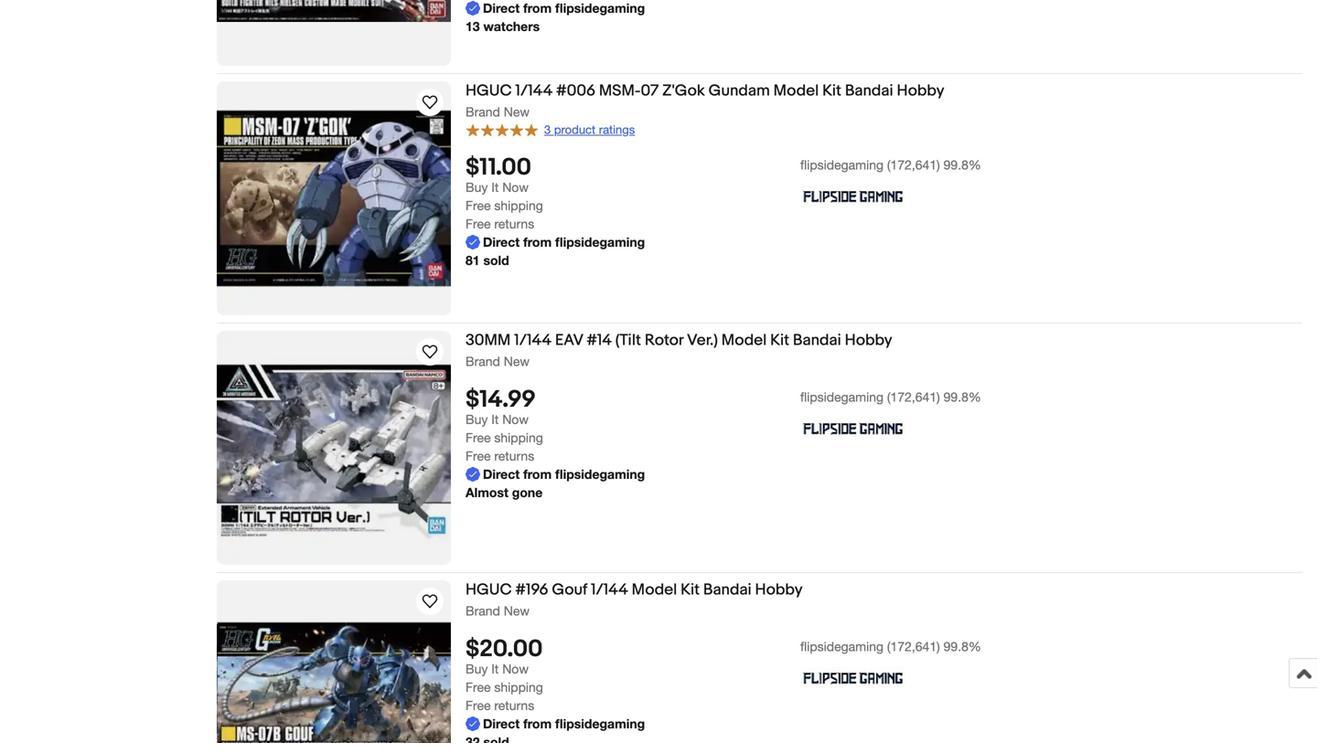 Task type: describe. For each thing, give the bounding box(es) containing it.
1 direct from flipsidegaming text field from the top
[[466, 0, 645, 17]]

flipsidegaming (172,641) 99.8% buy it now for $20.00
[[466, 640, 982, 677]]

flipsidegaming inside free shipping free returns direct from flipsidegaming 81 sold
[[555, 235, 645, 250]]

99.8% for $14.99
[[944, 390, 982, 405]]

30mm 1/144 eav #14 (tilt rotor ver.) model kit bandai hobby image
[[217, 331, 451, 565]]

flipsidegaming (172,641) 99.8% buy it now for $11.00
[[466, 157, 982, 195]]

#14
[[587, 331, 612, 350]]

it for $11.00
[[492, 180, 499, 195]]

direct from flipsidegaming text field for $14.99
[[466, 466, 645, 484]]

free shipping free returns direct from flipsidegaming almost gone
[[466, 431, 645, 501]]

from inside direct from flipsidegaming 13 watchers
[[523, 1, 552, 16]]

2 direct from flipsidegaming text field from the top
[[466, 233, 645, 252]]

buy for $14.99
[[466, 412, 488, 427]]

3
[[544, 123, 551, 137]]

$20.00
[[466, 636, 543, 664]]

hobby inside hguc #196 gouf 1/144 model kit bandai hobby brand new
[[755, 581, 803, 600]]

almost
[[466, 486, 509, 501]]

new for 30mm
[[504, 354, 530, 369]]

shipping for $20.00
[[494, 680, 543, 695]]

$11.00
[[466, 154, 531, 182]]

gone
[[512, 486, 543, 501]]

direct for $14.99
[[483, 467, 520, 482]]

(172,641) for $11.00
[[887, 157, 940, 173]]

rotor
[[645, 331, 684, 350]]

hguc for #196
[[466, 581, 512, 600]]

3 product ratings link
[[466, 121, 635, 138]]

#196
[[515, 581, 548, 600]]

watchers
[[483, 19, 540, 34]]

brand for hguc
[[466, 104, 500, 119]]

brand inside hguc #196 gouf 1/144 model kit bandai hobby brand new
[[466, 604, 500, 619]]

it for $20.00
[[492, 662, 499, 677]]

hguc #196 gouf 1/144 model kit bandai hobby image
[[217, 581, 451, 744]]

2 free from the top
[[466, 216, 491, 232]]

1/144 for eav
[[514, 331, 552, 350]]

13
[[466, 19, 480, 34]]

brand for 30mm
[[466, 354, 500, 369]]

kit for gundam
[[822, 81, 842, 101]]

6 free from the top
[[466, 699, 491, 714]]

gundam
[[709, 81, 770, 101]]

returns for $20.00
[[494, 699, 534, 714]]

hguc 1/144 #006 msm-07 z'gok gundam model kit bandai hobby image
[[217, 81, 451, 316]]

hobby for ver.)
[[845, 331, 893, 350]]

it for $14.99
[[492, 412, 499, 427]]

from for $14.99
[[523, 467, 552, 482]]

ratings
[[599, 123, 635, 137]]

30mm 1/144 eav #14 (tilt rotor ver.) model kit bandai hobby link
[[466, 331, 1303, 354]]

new inside hguc #196 gouf 1/144 model kit bandai hobby brand new
[[504, 604, 530, 619]]

hguc 1/144 #006 msm-07 z'gok gundam model kit bandai hobby brand new
[[466, 81, 945, 119]]

07
[[641, 81, 659, 101]]

direct inside direct from flipsidegaming 13 watchers
[[483, 1, 520, 16]]

watch hguc #196 gouf 1/144 model kit bandai hobby image
[[419, 591, 441, 613]]

bandai for gundam
[[845, 81, 893, 101]]

(172,641) for $20.00
[[887, 640, 940, 655]]

z'gok
[[662, 81, 705, 101]]

product
[[554, 123, 596, 137]]

direct from flipsidegaming text field for $20.00
[[466, 716, 645, 734]]

$14.99
[[466, 386, 536, 415]]

#006
[[556, 81, 596, 101]]

shipping for $14.99
[[494, 431, 543, 446]]

30mm 1/144 eav #14 (tilt rotor ver.) model kit bandai hobby brand new
[[466, 331, 893, 369]]

direct for $20.00
[[483, 717, 520, 732]]



Task type: vqa. For each thing, say whether or not it's contained in the screenshot.
Past month to the middle
no



Task type: locate. For each thing, give the bounding box(es) containing it.
0 horizontal spatial bandai
[[703, 581, 752, 600]]

0 vertical spatial (172,641)
[[887, 157, 940, 173]]

(tilt
[[616, 331, 641, 350]]

shipping down $11.00
[[494, 198, 543, 213]]

2 vertical spatial buy
[[466, 662, 488, 677]]

hguc #196 gouf 1/144 model kit bandai hobby brand new
[[466, 581, 803, 619]]

0 vertical spatial 99.8%
[[944, 157, 982, 173]]

bandai inside hguc #196 gouf 1/144 model kit bandai hobby brand new
[[703, 581, 752, 600]]

from
[[523, 1, 552, 16], [523, 235, 552, 250], [523, 467, 552, 482], [523, 717, 552, 732]]

1/144 left eav
[[514, 331, 552, 350]]

returns for $11.00
[[494, 216, 534, 232]]

from down $20.00
[[523, 717, 552, 732]]

0 vertical spatial buy
[[466, 180, 488, 195]]

1 vertical spatial returns
[[494, 449, 534, 464]]

0 vertical spatial shipping
[[494, 198, 543, 213]]

2 vertical spatial brand
[[466, 604, 500, 619]]

2 vertical spatial 1/144
[[591, 581, 628, 600]]

2 (172,641) from the top
[[887, 390, 940, 405]]

2 99.8% from the top
[[944, 390, 982, 405]]

1 vertical spatial buy
[[466, 412, 488, 427]]

1 vertical spatial it
[[492, 412, 499, 427]]

1/144 right gouf
[[591, 581, 628, 600]]

2 vertical spatial (172,641)
[[887, 640, 940, 655]]

2 horizontal spatial bandai
[[845, 81, 893, 101]]

it up sold
[[492, 180, 499, 195]]

buy for $11.00
[[466, 180, 488, 195]]

returns inside free shipping free returns direct from flipsidegaming almost gone
[[494, 449, 534, 464]]

2 vertical spatial visit flipsidegaming ebay store! image
[[800, 661, 905, 697]]

watch hguc 1/144 #006 msm-07 z'gok gundam model kit bandai hobby image
[[419, 91, 441, 113]]

3 flipsidegaming (172,641) 99.8% buy it now from the top
[[466, 640, 982, 677]]

hguc for 1/144
[[466, 81, 512, 101]]

1 hguc from the top
[[466, 81, 512, 101]]

2 vertical spatial kit
[[681, 581, 700, 600]]

now up free shipping free returns direct from flipsidegaming almost gone
[[502, 412, 529, 427]]

it up the almost
[[492, 412, 499, 427]]

buy for $20.00
[[466, 662, 488, 677]]

visit flipsidegaming ebay store! image for $14.99
[[800, 411, 905, 448]]

(172,641)
[[887, 157, 940, 173], [887, 390, 940, 405], [887, 640, 940, 655]]

brand up $20.00
[[466, 604, 500, 619]]

returns
[[494, 216, 534, 232], [494, 449, 534, 464], [494, 699, 534, 714]]

hguc
[[466, 81, 512, 101], [466, 581, 512, 600]]

now up free shipping free returns direct from flipsidegaming
[[502, 662, 529, 677]]

3 (172,641) from the top
[[887, 640, 940, 655]]

1 vertical spatial (172,641)
[[887, 390, 940, 405]]

direct from flipsidegaming text field down $20.00
[[466, 716, 645, 734]]

now for $20.00
[[502, 662, 529, 677]]

1 vertical spatial new
[[504, 354, 530, 369]]

bandai for ver.)
[[793, 331, 841, 350]]

watch 30mm 1/144 eav #14 (tilt rotor ver.) model kit bandai hobby image
[[419, 341, 441, 363]]

(172,641) down 30mm 1/144 eav #14 (tilt rotor ver.) model kit bandai hobby link
[[887, 390, 940, 405]]

1 (172,641) from the top
[[887, 157, 940, 173]]

3 99.8% from the top
[[944, 640, 982, 655]]

1/144 inside 30mm 1/144 eav #14 (tilt rotor ver.) model kit bandai hobby brand new
[[514, 331, 552, 350]]

0 horizontal spatial kit
[[681, 581, 700, 600]]

2 buy from the top
[[466, 412, 488, 427]]

2 shipping from the top
[[494, 431, 543, 446]]

model right gouf
[[632, 581, 677, 600]]

2 vertical spatial new
[[504, 604, 530, 619]]

new down #196
[[504, 604, 530, 619]]

model
[[774, 81, 819, 101], [722, 331, 767, 350], [632, 581, 677, 600]]

1 brand from the top
[[466, 104, 500, 119]]

0 vertical spatial brand
[[466, 104, 500, 119]]

direct inside free shipping free returns direct from flipsidegaming
[[483, 717, 520, 732]]

1 99.8% from the top
[[944, 157, 982, 173]]

model inside hguc #196 gouf 1/144 model kit bandai hobby brand new
[[632, 581, 677, 600]]

3 buy from the top
[[466, 662, 488, 677]]

hguc inside hguc 1/144 #006 msm-07 z'gok gundam model kit bandai hobby brand new
[[466, 81, 512, 101]]

model for ver.)
[[722, 331, 767, 350]]

2 vertical spatial it
[[492, 662, 499, 677]]

from for $11.00
[[523, 235, 552, 250]]

shipping for $11.00
[[494, 198, 543, 213]]

shipping inside free shipping free returns direct from flipsidegaming almost gone
[[494, 431, 543, 446]]

3 visit flipsidegaming ebay store! image from the top
[[800, 661, 905, 697]]

(172,641) for $14.99
[[887, 390, 940, 405]]

2 new from the top
[[504, 354, 530, 369]]

kit inside hguc 1/144 #006 msm-07 z'gok gundam model kit bandai hobby brand new
[[822, 81, 842, 101]]

hguc #196 gouf 1/144 model kit bandai hobby link
[[466, 581, 1303, 603]]

shipping
[[494, 198, 543, 213], [494, 431, 543, 446], [494, 680, 543, 695]]

new up the 3 product ratings 'link' at left
[[504, 104, 530, 119]]

0 horizontal spatial model
[[632, 581, 677, 600]]

returns up gone
[[494, 449, 534, 464]]

3 free from the top
[[466, 431, 491, 446]]

it up free shipping free returns direct from flipsidegaming
[[492, 662, 499, 677]]

2 horizontal spatial kit
[[822, 81, 842, 101]]

msm-
[[599, 81, 641, 101]]

4 from from the top
[[523, 717, 552, 732]]

1 horizontal spatial hobby
[[845, 331, 893, 350]]

2 vertical spatial hobby
[[755, 581, 803, 600]]

visit flipsidegaming ebay store! image for $11.00
[[800, 178, 905, 215]]

flipsidegaming
[[555, 1, 645, 16], [800, 157, 884, 173], [555, 235, 645, 250], [800, 390, 884, 405], [555, 467, 645, 482], [800, 640, 884, 655], [555, 717, 645, 732]]

buy
[[466, 180, 488, 195], [466, 412, 488, 427], [466, 662, 488, 677]]

free shipping free returns direct from flipsidegaming
[[466, 680, 645, 732]]

hguc 1/144 #006 msm-07 z'gok gundam model kit bandai hobby heading
[[466, 81, 945, 101]]

2 direct from the top
[[483, 235, 520, 250]]

1 vertical spatial now
[[502, 412, 529, 427]]

new
[[504, 104, 530, 119], [504, 354, 530, 369], [504, 604, 530, 619]]

30mm
[[466, 331, 511, 350]]

direct up watchers
[[483, 1, 520, 16]]

0 vertical spatial model
[[774, 81, 819, 101]]

4 direct from the top
[[483, 717, 520, 732]]

1 vertical spatial hguc
[[466, 581, 512, 600]]

0 vertical spatial new
[[504, 104, 530, 119]]

1 horizontal spatial model
[[722, 331, 767, 350]]

free
[[466, 198, 491, 213], [466, 216, 491, 232], [466, 431, 491, 446], [466, 449, 491, 464], [466, 680, 491, 695], [466, 699, 491, 714]]

0 vertical spatial flipsidegaming (172,641) 99.8% buy it now
[[466, 157, 982, 195]]

now up free shipping free returns direct from flipsidegaming 81 sold
[[502, 180, 529, 195]]

(172,641) down hguc 1/144 #006 msm-07 z'gok gundam model kit bandai hobby link on the top of the page
[[887, 157, 940, 173]]

2 vertical spatial returns
[[494, 699, 534, 714]]

flipsidegaming inside direct from flipsidegaming 13 watchers
[[555, 1, 645, 16]]

1 visit flipsidegaming ebay store! image from the top
[[800, 178, 905, 215]]

2 vertical spatial shipping
[[494, 680, 543, 695]]

0 vertical spatial hobby
[[897, 81, 945, 101]]

1 direct from the top
[[483, 1, 520, 16]]

4 free from the top
[[466, 449, 491, 464]]

2 now from the top
[[502, 412, 529, 427]]

1/144 inside hguc 1/144 #006 msm-07 z'gok gundam model kit bandai hobby brand new
[[515, 81, 553, 101]]

2 vertical spatial bandai
[[703, 581, 752, 600]]

from inside free shipping free returns direct from flipsidegaming almost gone
[[523, 467, 552, 482]]

direct up sold
[[483, 235, 520, 250]]

direct inside free shipping free returns direct from flipsidegaming almost gone
[[483, 467, 520, 482]]

model right gundam
[[774, 81, 819, 101]]

buy up the almost
[[466, 412, 488, 427]]

0 vertical spatial bandai
[[845, 81, 893, 101]]

hobby inside 30mm 1/144 eav #14 (tilt rotor ver.) model kit bandai hobby brand new
[[845, 331, 893, 350]]

2 direct from flipsidegaming text field from the top
[[466, 716, 645, 734]]

0 horizontal spatial hobby
[[755, 581, 803, 600]]

returns up sold
[[494, 216, 534, 232]]

returns inside free shipping free returns direct from flipsidegaming
[[494, 699, 534, 714]]

2 flipsidegaming (172,641) 99.8% buy it now from the top
[[466, 390, 982, 427]]

returns for $14.99
[[494, 449, 534, 464]]

brand right watch hguc 1/144 #006 msm-07 z'gok gundam model kit bandai hobby image
[[466, 104, 500, 119]]

2 visit flipsidegaming ebay store! image from the top
[[800, 411, 905, 448]]

bandai
[[845, 81, 893, 101], [793, 331, 841, 350], [703, 581, 752, 600]]

model for gundam
[[774, 81, 819, 101]]

1 direct from flipsidegaming text field from the top
[[466, 466, 645, 484]]

0 vertical spatial direct from flipsidegaming text field
[[466, 0, 645, 17]]

direct from flipsidegaming text field up sold
[[466, 233, 645, 252]]

hguc 1/144 #006 msm-07 z'gok gundam model kit bandai hobby link
[[466, 81, 1303, 104]]

from up watchers
[[523, 1, 552, 16]]

from down $11.00
[[523, 235, 552, 250]]

hguc inside hguc #196 gouf 1/144 model kit bandai hobby brand new
[[466, 581, 512, 600]]

81
[[466, 253, 480, 268]]

2 it from the top
[[492, 412, 499, 427]]

0 vertical spatial 1/144
[[515, 81, 553, 101]]

3 direct from the top
[[483, 467, 520, 482]]

bandai inside 30mm 1/144 eav #14 (tilt rotor ver.) model kit bandai hobby brand new
[[793, 331, 841, 350]]

brand inside hguc 1/144 #006 msm-07 z'gok gundam model kit bandai hobby brand new
[[466, 104, 500, 119]]

free shipping free returns direct from flipsidegaming 81 sold
[[466, 198, 645, 268]]

3 it from the top
[[492, 662, 499, 677]]

2 vertical spatial flipsidegaming (172,641) 99.8% buy it now
[[466, 640, 982, 677]]

2 vertical spatial 99.8%
[[944, 640, 982, 655]]

hobby for gundam
[[897, 81, 945, 101]]

2 horizontal spatial model
[[774, 81, 819, 101]]

99.8% for $20.00
[[944, 640, 982, 655]]

buy up 81
[[466, 180, 488, 195]]

kit inside hguc #196 gouf 1/144 model kit bandai hobby brand new
[[681, 581, 700, 600]]

3 from from the top
[[523, 467, 552, 482]]

shipping down $14.99
[[494, 431, 543, 446]]

now
[[502, 180, 529, 195], [502, 412, 529, 427], [502, 662, 529, 677]]

direct from flipsidegaming text field up watchers
[[466, 0, 645, 17]]

1 vertical spatial 1/144
[[514, 331, 552, 350]]

from for $20.00
[[523, 717, 552, 732]]

1/144 for #006
[[515, 81, 553, 101]]

2 hguc from the top
[[466, 581, 512, 600]]

2 vertical spatial now
[[502, 662, 529, 677]]

model inside 30mm 1/144 eav #14 (tilt rotor ver.) model kit bandai hobby brand new
[[722, 331, 767, 350]]

99.8% for $11.00
[[944, 157, 982, 173]]

hguc #196 gouf 1/144 model kit bandai hobby heading
[[466, 581, 803, 600]]

buy up free shipping free returns direct from flipsidegaming
[[466, 662, 488, 677]]

it
[[492, 180, 499, 195], [492, 412, 499, 427], [492, 662, 499, 677]]

1 buy from the top
[[466, 180, 488, 195]]

returns down $20.00
[[494, 699, 534, 714]]

brand inside 30mm 1/144 eav #14 (tilt rotor ver.) model kit bandai hobby brand new
[[466, 354, 500, 369]]

1 it from the top
[[492, 180, 499, 195]]

1 shipping from the top
[[494, 198, 543, 213]]

0 vertical spatial direct from flipsidegaming text field
[[466, 466, 645, 484]]

visit flipsidegaming ebay store! image
[[800, 178, 905, 215], [800, 411, 905, 448], [800, 661, 905, 697]]

1 vertical spatial bandai
[[793, 331, 841, 350]]

kit
[[822, 81, 842, 101], [770, 331, 790, 350], [681, 581, 700, 600]]

now for $11.00
[[502, 180, 529, 195]]

1 vertical spatial model
[[722, 331, 767, 350]]

direct for $11.00
[[483, 235, 520, 250]]

direct from flipsidegaming text field up gone
[[466, 466, 645, 484]]

flipsidegaming (172,641) 99.8% buy it now
[[466, 157, 982, 195], [466, 390, 982, 427], [466, 640, 982, 677]]

model inside hguc 1/144 #006 msm-07 z'gok gundam model kit bandai hobby brand new
[[774, 81, 819, 101]]

from up gone
[[523, 467, 552, 482]]

kit for ver.)
[[770, 331, 790, 350]]

shipping down $20.00
[[494, 680, 543, 695]]

1 now from the top
[[502, 180, 529, 195]]

visit flipsidegaming ebay store! image for $20.00
[[800, 661, 905, 697]]

1 new from the top
[[504, 104, 530, 119]]

kit inside 30mm 1/144 eav #14 (tilt rotor ver.) model kit bandai hobby brand new
[[770, 331, 790, 350]]

2 from from the top
[[523, 235, 552, 250]]

1 vertical spatial flipsidegaming (172,641) 99.8% buy it now
[[466, 390, 982, 427]]

3 brand from the top
[[466, 604, 500, 619]]

1 vertical spatial direct from flipsidegaming text field
[[466, 233, 645, 252]]

1 horizontal spatial kit
[[770, 331, 790, 350]]

3 new from the top
[[504, 604, 530, 619]]

2 vertical spatial model
[[632, 581, 677, 600]]

hobby
[[897, 81, 945, 101], [845, 331, 893, 350], [755, 581, 803, 600]]

from inside free shipping free returns direct from flipsidegaming 81 sold
[[523, 235, 552, 250]]

0 vertical spatial it
[[492, 180, 499, 195]]

now for $14.99
[[502, 412, 529, 427]]

3 product ratings
[[544, 123, 635, 137]]

Direct from flipsidegaming text field
[[466, 0, 645, 17], [466, 233, 645, 252]]

1 flipsidegaming (172,641) 99.8% buy it now from the top
[[466, 157, 982, 195]]

flipsidegaming inside free shipping free returns direct from flipsidegaming almost gone
[[555, 467, 645, 482]]

#07 sengoku astray gundam "gundam build fighters" model kit bandai hobby image
[[217, 0, 451, 22]]

1/144
[[515, 81, 553, 101], [514, 331, 552, 350], [591, 581, 628, 600]]

direct down $20.00
[[483, 717, 520, 732]]

1 vertical spatial visit flipsidegaming ebay store! image
[[800, 411, 905, 448]]

2 horizontal spatial hobby
[[897, 81, 945, 101]]

from inside free shipping free returns direct from flipsidegaming
[[523, 717, 552, 732]]

0 vertical spatial visit flipsidegaming ebay store! image
[[800, 178, 905, 215]]

2 brand from the top
[[466, 354, 500, 369]]

model right ver.)
[[722, 331, 767, 350]]

shipping inside free shipping free returns direct from flipsidegaming
[[494, 680, 543, 695]]

direct inside free shipping free returns direct from flipsidegaming 81 sold
[[483, 235, 520, 250]]

1 returns from the top
[[494, 216, 534, 232]]

brand
[[466, 104, 500, 119], [466, 354, 500, 369], [466, 604, 500, 619]]

1 vertical spatial 99.8%
[[944, 390, 982, 405]]

2 returns from the top
[[494, 449, 534, 464]]

1 free from the top
[[466, 198, 491, 213]]

1 vertical spatial shipping
[[494, 431, 543, 446]]

bandai inside hguc 1/144 #006 msm-07 z'gok gundam model kit bandai hobby brand new
[[845, 81, 893, 101]]

brand down 30mm
[[466, 354, 500, 369]]

1 vertical spatial direct from flipsidegaming text field
[[466, 716, 645, 734]]

gouf
[[552, 581, 587, 600]]

sold
[[483, 253, 509, 268]]

1 from from the top
[[523, 1, 552, 16]]

direct up the almost
[[483, 467, 520, 482]]

direct from flipsidegaming 13 watchers
[[466, 1, 645, 34]]

new down 30mm
[[504, 354, 530, 369]]

hguc left #196
[[466, 581, 512, 600]]

3 shipping from the top
[[494, 680, 543, 695]]

new inside 30mm 1/144 eav #14 (tilt rotor ver.) model kit bandai hobby brand new
[[504, 354, 530, 369]]

0 vertical spatial hguc
[[466, 81, 512, 101]]

0 vertical spatial kit
[[822, 81, 842, 101]]

hguc right watch hguc 1/144 #006 msm-07 z'gok gundam model kit bandai hobby image
[[466, 81, 512, 101]]

5 free from the top
[[466, 680, 491, 695]]

1/144 up the 3
[[515, 81, 553, 101]]

new for hguc
[[504, 104, 530, 119]]

flipsidegaming inside free shipping free returns direct from flipsidegaming
[[555, 717, 645, 732]]

direct
[[483, 1, 520, 16], [483, 235, 520, 250], [483, 467, 520, 482], [483, 717, 520, 732]]

flipsidegaming (172,641) 99.8% buy it now for $14.99
[[466, 390, 982, 427]]

1/144 inside hguc #196 gouf 1/144 model kit bandai hobby brand new
[[591, 581, 628, 600]]

eav
[[555, 331, 583, 350]]

0 vertical spatial now
[[502, 180, 529, 195]]

(172,641) down hguc #196 gouf 1/144 model kit bandai hobby link
[[887, 640, 940, 655]]

shipping inside free shipping free returns direct from flipsidegaming 81 sold
[[494, 198, 543, 213]]

Direct from flipsidegaming text field
[[466, 466, 645, 484], [466, 716, 645, 734]]

3 returns from the top
[[494, 699, 534, 714]]

ver.)
[[687, 331, 718, 350]]

1 vertical spatial hobby
[[845, 331, 893, 350]]

returns inside free shipping free returns direct from flipsidegaming 81 sold
[[494, 216, 534, 232]]

new inside hguc 1/144 #006 msm-07 z'gok gundam model kit bandai hobby brand new
[[504, 104, 530, 119]]

1 vertical spatial brand
[[466, 354, 500, 369]]

1 vertical spatial kit
[[770, 331, 790, 350]]

1 horizontal spatial bandai
[[793, 331, 841, 350]]

0 vertical spatial returns
[[494, 216, 534, 232]]

hobby inside hguc 1/144 #006 msm-07 z'gok gundam model kit bandai hobby brand new
[[897, 81, 945, 101]]

99.8%
[[944, 157, 982, 173], [944, 390, 982, 405], [944, 640, 982, 655]]

30mm 1/144 eav #14 (tilt rotor ver.) model kit bandai hobby heading
[[466, 331, 893, 350]]

3 now from the top
[[502, 662, 529, 677]]



